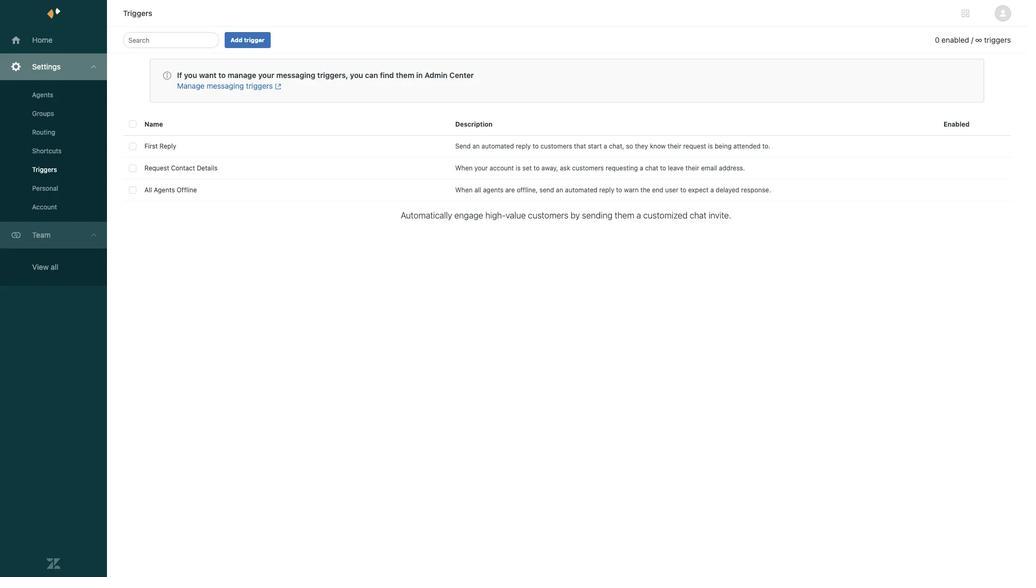 Task type: vqa. For each thing, say whether or not it's contained in the screenshot.
bottom customers
yes



Task type: describe. For each thing, give the bounding box(es) containing it.
set
[[523, 164, 532, 172]]

email
[[701, 164, 717, 172]]

to left that
[[533, 142, 539, 150]]

want
[[199, 71, 217, 80]]

1 horizontal spatial triggers
[[123, 9, 152, 18]]

personal
[[32, 185, 58, 193]]

1 vertical spatial an
[[556, 186, 563, 194]]

request
[[144, 164, 169, 172]]

if
[[177, 71, 182, 80]]

delayed
[[716, 186, 740, 194]]

home
[[32, 35, 53, 44]]

routing
[[32, 128, 55, 136]]

all
[[144, 186, 152, 194]]

automatically engage high-value customers by sending them a customized chat invite.
[[401, 211, 731, 220]]

trigger
[[244, 36, 265, 43]]

all for when
[[475, 186, 481, 194]]

2 vertical spatial customers
[[528, 211, 569, 220]]

start
[[588, 142, 602, 150]]

1 horizontal spatial them
[[615, 211, 635, 220]]

send an automated reply to customers that start a chat, so they know their request is being attended to.
[[455, 142, 771, 150]]

/
[[972, 35, 974, 44]]

invite.
[[709, 211, 731, 220]]

send
[[455, 142, 471, 150]]

0
[[935, 35, 940, 44]]

1 horizontal spatial your
[[475, 164, 488, 172]]

address.
[[719, 164, 745, 172]]

all for view
[[51, 263, 58, 272]]

1 vertical spatial reply
[[599, 186, 615, 194]]

when for when your account is set to away, ask customers requesting a chat to leave their email address.
[[455, 164, 473, 172]]

0 horizontal spatial messaging
[[207, 81, 244, 90]]

request
[[683, 142, 707, 150]]

add trigger
[[231, 36, 265, 43]]

user
[[665, 186, 679, 194]]

in
[[416, 71, 423, 80]]

account
[[32, 203, 57, 211]]

sending
[[582, 211, 613, 220]]

engage
[[455, 211, 483, 220]]

0 vertical spatial their
[[668, 142, 682, 150]]

they
[[635, 142, 648, 150]]

view
[[32, 263, 49, 272]]

high-
[[486, 211, 506, 220]]

0 vertical spatial agents
[[32, 91, 53, 99]]

response.
[[741, 186, 771, 194]]

by
[[571, 211, 580, 220]]

2 you from the left
[[350, 71, 363, 80]]

ask
[[560, 164, 571, 172]]

a right start
[[604, 142, 607, 150]]

admin
[[425, 71, 448, 80]]

manage
[[228, 71, 256, 80]]

groups
[[32, 110, 54, 118]]

to left warn
[[616, 186, 622, 194]]

0 vertical spatial an
[[473, 142, 480, 150]]

1 horizontal spatial automated
[[565, 186, 598, 194]]

that
[[574, 142, 586, 150]]

leave
[[668, 164, 684, 172]]

reply
[[160, 142, 176, 150]]

send
[[540, 186, 554, 194]]

1 horizontal spatial is
[[708, 142, 713, 150]]

description
[[455, 120, 493, 128]]

can
[[365, 71, 378, 80]]

chat,
[[609, 142, 624, 150]]

are
[[506, 186, 515, 194]]

manage messaging triggers
[[177, 81, 273, 90]]

warn
[[624, 186, 639, 194]]

to right user
[[681, 186, 687, 194]]

first
[[144, 142, 158, 150]]

1 vertical spatial customers
[[572, 164, 604, 172]]

center
[[450, 71, 474, 80]]

account
[[490, 164, 514, 172]]

enabled
[[944, 120, 970, 128]]

if you want to manage your messaging triggers, you can find them in admin center
[[177, 71, 474, 80]]



Task type: locate. For each thing, give the bounding box(es) containing it.
your left the account
[[475, 164, 488, 172]]

triggers up "search" 'text field'
[[123, 9, 152, 18]]

0 enabled / ∞ triggers
[[935, 35, 1011, 44]]

triggers up personal
[[32, 166, 57, 174]]

1 vertical spatial chat
[[690, 211, 707, 220]]

1 vertical spatial your
[[475, 164, 488, 172]]

1 you from the left
[[184, 71, 197, 80]]

∞
[[976, 35, 982, 44]]

them left in
[[396, 71, 414, 80]]

automated up the account
[[482, 142, 514, 150]]

when all agents are offline, send an automated reply to warn the end user to expect a delayed response.
[[455, 186, 771, 194]]

a down the
[[637, 211, 641, 220]]

1 vertical spatial them
[[615, 211, 635, 220]]

0 horizontal spatial agents
[[32, 91, 53, 99]]

expect
[[688, 186, 709, 194]]

0 horizontal spatial chat
[[645, 164, 659, 172]]

name
[[144, 120, 163, 128]]

manage
[[177, 81, 205, 90]]

add
[[231, 36, 243, 43]]

0 vertical spatial messaging
[[276, 71, 315, 80]]

2 when from the top
[[455, 186, 473, 194]]

0 horizontal spatial them
[[396, 71, 414, 80]]

0 vertical spatial triggers
[[123, 9, 152, 18]]

offline,
[[517, 186, 538, 194]]

offline
[[177, 186, 197, 194]]

1 vertical spatial agents
[[154, 186, 175, 194]]

0 vertical spatial triggers
[[985, 35, 1011, 44]]

so
[[626, 142, 633, 150]]

customers
[[541, 142, 572, 150], [572, 164, 604, 172], [528, 211, 569, 220]]

contact
[[171, 164, 195, 172]]

when your account is set to away, ask customers requesting a chat to leave their email address.
[[455, 164, 745, 172]]

triggers
[[123, 9, 152, 18], [32, 166, 57, 174]]

chat up end at the top of the page
[[645, 164, 659, 172]]

team
[[32, 231, 51, 240]]

when down send
[[455, 164, 473, 172]]

the
[[641, 186, 651, 194]]

automatically
[[401, 211, 452, 220]]

end
[[652, 186, 664, 194]]

request contact details
[[144, 164, 218, 172]]

chat left invite.
[[690, 211, 707, 220]]

all left agents at top
[[475, 186, 481, 194]]

1 vertical spatial their
[[686, 164, 700, 172]]

details
[[197, 164, 218, 172]]

triggers down manage
[[246, 81, 273, 90]]

reply down when your account is set to away, ask customers requesting a chat to leave their email address.
[[599, 186, 615, 194]]

0 horizontal spatial your
[[258, 71, 274, 80]]

first reply
[[144, 142, 176, 150]]

1 vertical spatial automated
[[565, 186, 598, 194]]

their right "leave" at the top right of the page
[[686, 164, 700, 172]]

to left "leave" at the top right of the page
[[660, 164, 666, 172]]

customers up away,
[[541, 142, 572, 150]]

find
[[380, 71, 394, 80]]

is
[[708, 142, 713, 150], [516, 164, 521, 172]]

1 horizontal spatial all
[[475, 186, 481, 194]]

agents
[[483, 186, 504, 194]]

automated up by
[[565, 186, 598, 194]]

your right manage
[[258, 71, 274, 80]]

triggers,
[[317, 71, 348, 80]]

0 vertical spatial is
[[708, 142, 713, 150]]

automated
[[482, 142, 514, 150], [565, 186, 598, 194]]

when up engage
[[455, 186, 473, 194]]

add trigger button
[[225, 32, 271, 48]]

customers right ask
[[572, 164, 604, 172]]

you
[[184, 71, 197, 80], [350, 71, 363, 80]]

1 horizontal spatial messaging
[[276, 71, 315, 80]]

settings
[[32, 62, 61, 71]]

1 vertical spatial when
[[455, 186, 473, 194]]

agents
[[32, 91, 53, 99], [154, 186, 175, 194]]

0 vertical spatial customers
[[541, 142, 572, 150]]

customers down send
[[528, 211, 569, 220]]

0 horizontal spatial triggers
[[32, 166, 57, 174]]

away,
[[542, 164, 558, 172]]

0 vertical spatial your
[[258, 71, 274, 80]]

Search text field
[[128, 34, 211, 47]]

their right know
[[668, 142, 682, 150]]

1 horizontal spatial you
[[350, 71, 363, 80]]

messaging down manage
[[207, 81, 244, 90]]

0 vertical spatial chat
[[645, 164, 659, 172]]

a right 'expect'
[[711, 186, 714, 194]]

value
[[506, 211, 526, 220]]

agents up groups
[[32, 91, 53, 99]]

0 vertical spatial when
[[455, 164, 473, 172]]

being
[[715, 142, 732, 150]]

1 horizontal spatial chat
[[690, 211, 707, 220]]

0 horizontal spatial all
[[51, 263, 58, 272]]

agents right all
[[154, 186, 175, 194]]

1 when from the top
[[455, 164, 473, 172]]

0 vertical spatial reply
[[516, 142, 531, 150]]

attended
[[734, 142, 761, 150]]

all
[[475, 186, 481, 194], [51, 263, 58, 272]]

view all
[[32, 263, 58, 272]]

0 horizontal spatial triggers
[[246, 81, 273, 90]]

1 horizontal spatial triggers
[[985, 35, 1011, 44]]

0 vertical spatial automated
[[482, 142, 514, 150]]

customized
[[643, 211, 688, 220]]

to up "manage messaging triggers"
[[219, 71, 226, 80]]

reply
[[516, 142, 531, 150], [599, 186, 615, 194]]

messaging
[[276, 71, 315, 80], [207, 81, 244, 90]]

chat
[[645, 164, 659, 172], [690, 211, 707, 220]]

0 horizontal spatial you
[[184, 71, 197, 80]]

1 vertical spatial all
[[51, 263, 58, 272]]

0 horizontal spatial their
[[668, 142, 682, 150]]

manage messaging triggers link
[[177, 81, 281, 90]]

enabled
[[942, 35, 970, 44]]

1 vertical spatial triggers
[[246, 81, 273, 90]]

them down warn
[[615, 211, 635, 220]]

1 vertical spatial messaging
[[207, 81, 244, 90]]

0 vertical spatial them
[[396, 71, 414, 80]]

you left can
[[350, 71, 363, 80]]

zendesk products image
[[962, 10, 970, 17]]

to.
[[763, 142, 771, 150]]

shortcuts
[[32, 147, 62, 155]]

is left being
[[708, 142, 713, 150]]

1 vertical spatial triggers
[[32, 166, 57, 174]]

1 horizontal spatial agents
[[154, 186, 175, 194]]

1 horizontal spatial reply
[[599, 186, 615, 194]]

is left set
[[516, 164, 521, 172]]

to right set
[[534, 164, 540, 172]]

0 horizontal spatial automated
[[482, 142, 514, 150]]

when
[[455, 164, 473, 172], [455, 186, 473, 194]]

1 horizontal spatial their
[[686, 164, 700, 172]]

1 vertical spatial is
[[516, 164, 521, 172]]

messaging left triggers,
[[276, 71, 315, 80]]

reply up set
[[516, 142, 531, 150]]

0 horizontal spatial is
[[516, 164, 521, 172]]

them
[[396, 71, 414, 80], [615, 211, 635, 220]]

their
[[668, 142, 682, 150], [686, 164, 700, 172]]

0 vertical spatial all
[[475, 186, 481, 194]]

all right view
[[51, 263, 58, 272]]

triggers
[[985, 35, 1011, 44], [246, 81, 273, 90]]

0 horizontal spatial an
[[473, 142, 480, 150]]

all agents offline
[[144, 186, 197, 194]]

you up manage on the left of the page
[[184, 71, 197, 80]]

a
[[604, 142, 607, 150], [640, 164, 644, 172], [711, 186, 714, 194], [637, 211, 641, 220]]

your
[[258, 71, 274, 80], [475, 164, 488, 172]]

requesting
[[606, 164, 638, 172]]

when for when all agents are offline, send an automated reply to warn the end user to expect a delayed response.
[[455, 186, 473, 194]]

1 horizontal spatial an
[[556, 186, 563, 194]]

triggers right ∞
[[985, 35, 1011, 44]]

an
[[473, 142, 480, 150], [556, 186, 563, 194]]

0 horizontal spatial reply
[[516, 142, 531, 150]]

a right requesting
[[640, 164, 644, 172]]

know
[[650, 142, 666, 150]]



